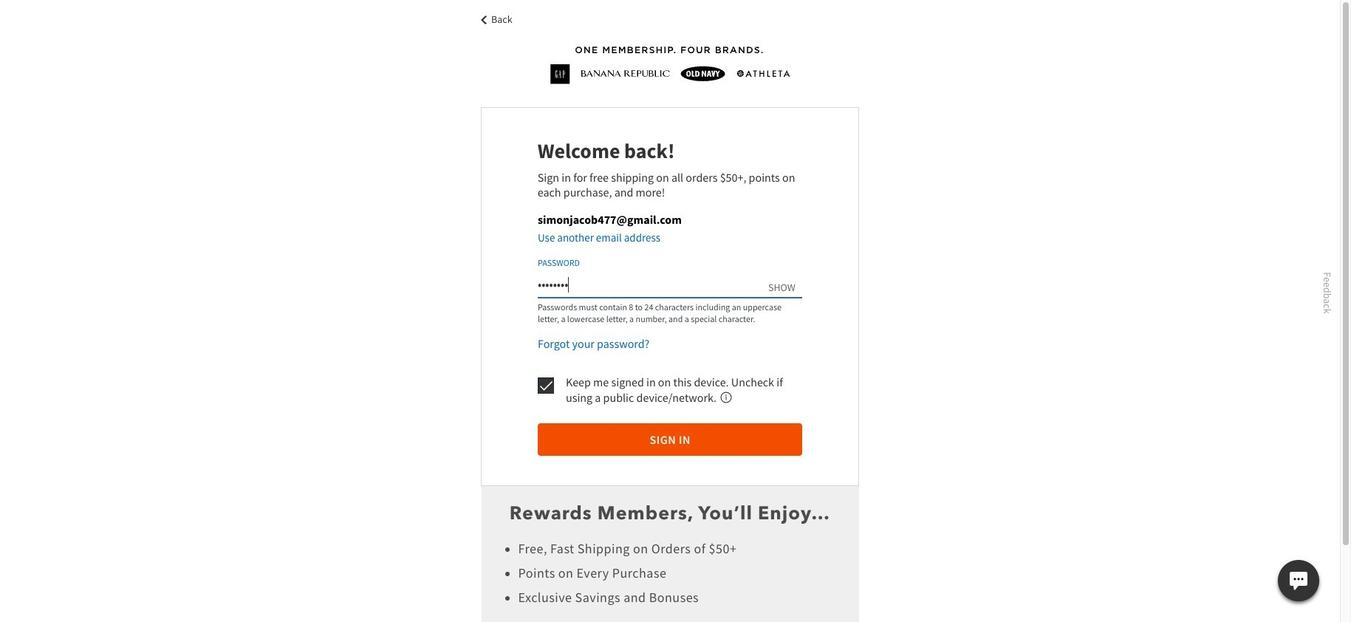 Task type: describe. For each thing, give the bounding box(es) containing it.
more information image
[[721, 392, 733, 404]]



Task type: locate. For each thing, give the bounding box(es) containing it.
None email field
[[538, 204, 803, 231]]

back button image
[[481, 16, 487, 24]]

None password field
[[538, 272, 803, 298]]

loyaltylogo image
[[538, 34, 803, 96]]

None checkbox
[[538, 378, 554, 394]]



Task type: vqa. For each thing, say whether or not it's contained in the screenshot.
More information image on the bottom
yes



